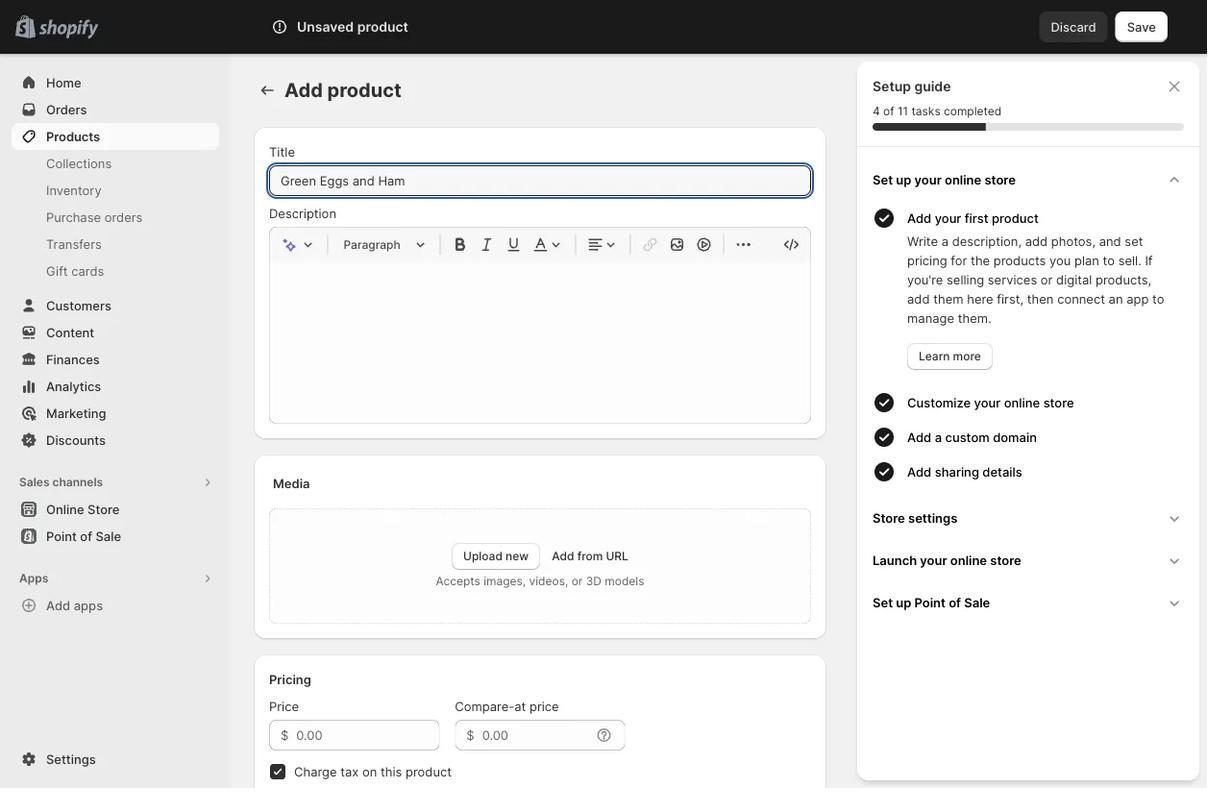 Task type: describe. For each thing, give the bounding box(es) containing it.
learn more
[[919, 350, 982, 363]]

add from url
[[552, 550, 629, 563]]

search button
[[325, 12, 883, 42]]

pricing
[[269, 672, 311, 687]]

launch your online store
[[873, 553, 1022, 568]]

add for add product
[[285, 78, 323, 102]]

charge
[[294, 764, 337, 779]]

add from url button
[[552, 550, 629, 563]]

apps button
[[12, 565, 219, 592]]

paragraph
[[344, 238, 401, 251]]

add sharing details button
[[908, 455, 1192, 489]]

purchase orders
[[46, 210, 143, 225]]

gift cards
[[46, 263, 104, 278]]

sharing
[[935, 464, 980, 479]]

marketing
[[46, 406, 106, 421]]

then
[[1028, 291, 1054, 306]]

add apps
[[46, 598, 103, 613]]

and
[[1100, 234, 1122, 249]]

a for write
[[942, 234, 949, 249]]

discard
[[1051, 19, 1097, 34]]

home link
[[12, 69, 219, 96]]

price
[[269, 699, 299, 714]]

setup guide
[[873, 78, 951, 95]]

orders link
[[12, 96, 219, 123]]

add a custom domain
[[908, 430, 1038, 445]]

customers link
[[12, 292, 219, 319]]

marketing link
[[12, 400, 219, 427]]

Price text field
[[296, 720, 440, 751]]

description
[[269, 206, 337, 221]]

your for add your first product
[[935, 211, 962, 225]]

shopify image
[[39, 20, 98, 39]]

products
[[994, 253, 1047, 268]]

custom
[[946, 430, 990, 445]]

online store
[[46, 502, 120, 517]]

2 vertical spatial of
[[949, 595, 962, 610]]

online store link
[[12, 496, 219, 523]]

or inside write a description, add photos, and set pricing for the products you plan to sell. if you're selling services or digital products, add them here first, then connect an app to manage them.
[[1041, 272, 1053, 287]]

manage
[[908, 311, 955, 325]]

sales channels button
[[12, 469, 219, 496]]

digital
[[1057, 272, 1093, 287]]

$ for price
[[281, 728, 289, 743]]

apps
[[74, 598, 103, 613]]

online for launch your online store
[[951, 553, 988, 568]]

transfers
[[46, 237, 102, 251]]

charge tax on this product
[[294, 764, 452, 779]]

product right this
[[406, 764, 452, 779]]

inventory
[[46, 183, 102, 198]]

sale inside setup guide 'dialog'
[[965, 595, 991, 610]]

add your first product element
[[869, 232, 1192, 370]]

product right unsaved at the top left of the page
[[357, 19, 409, 35]]

purchase orders link
[[12, 204, 219, 231]]

sales channels
[[19, 475, 103, 489]]

0 horizontal spatial store
[[88, 502, 120, 517]]

finances
[[46, 352, 100, 367]]

store settings button
[[865, 497, 1192, 539]]

add for add from url
[[552, 550, 575, 563]]

sale inside "link"
[[96, 529, 121, 544]]

store for launch your online store
[[991, 553, 1022, 568]]

point inside setup guide 'dialog'
[[915, 595, 946, 610]]

analytics link
[[12, 373, 219, 400]]

discounts
[[46, 433, 106, 448]]

selling
[[947, 272, 985, 287]]

videos,
[[529, 575, 569, 588]]

launch your online store button
[[865, 539, 1192, 582]]

learn more link
[[908, 343, 993, 370]]

of for sale
[[80, 529, 92, 544]]

customize
[[908, 395, 971, 410]]

online for customize your online store
[[1005, 395, 1041, 410]]

up for your
[[896, 172, 912, 187]]

$ for compare-at price
[[467, 728, 475, 743]]

set up point of sale button
[[865, 582, 1192, 624]]

home
[[46, 75, 81, 90]]

app
[[1127, 291, 1149, 306]]

store inside setup guide 'dialog'
[[873, 511, 906, 525]]

discard button
[[1040, 12, 1108, 42]]

setup
[[873, 78, 912, 95]]

channels
[[52, 475, 103, 489]]

content link
[[12, 319, 219, 346]]

gift cards link
[[12, 258, 219, 285]]

set for set up point of sale
[[873, 595, 893, 610]]

from
[[578, 550, 603, 563]]

search
[[356, 19, 397, 34]]

your for launch your online store
[[921, 553, 948, 568]]

connect
[[1058, 291, 1106, 306]]

guide
[[915, 78, 951, 95]]

compare-
[[455, 699, 515, 714]]

set for set up your online store
[[873, 172, 893, 187]]

cards
[[71, 263, 104, 278]]

this
[[381, 764, 402, 779]]

if
[[1146, 253, 1153, 268]]

products link
[[12, 123, 219, 150]]

online store button
[[0, 496, 231, 523]]

write
[[908, 234, 939, 249]]

an
[[1109, 291, 1124, 306]]

first,
[[997, 291, 1024, 306]]

0 vertical spatial store
[[985, 172, 1016, 187]]

services
[[988, 272, 1038, 287]]

settings
[[909, 511, 958, 525]]

save button
[[1116, 12, 1168, 42]]



Task type: vqa. For each thing, say whether or not it's contained in the screenshot.
Shop location United States
no



Task type: locate. For each thing, give the bounding box(es) containing it.
them
[[934, 291, 964, 306]]

add product
[[285, 78, 402, 102]]

to right app
[[1153, 291, 1165, 306]]

your for customize your online store
[[975, 395, 1001, 410]]

pricing
[[908, 253, 948, 268]]

a inside write a description, add photos, and set pricing for the products you plan to sell. if you're selling services or digital products, add them here first, then connect an app to manage them.
[[942, 234, 949, 249]]

1 vertical spatial store
[[1044, 395, 1075, 410]]

accepts
[[436, 575, 481, 588]]

of down launch your online store
[[949, 595, 962, 610]]

add left sharing
[[908, 464, 932, 479]]

set
[[1125, 234, 1144, 249]]

1 horizontal spatial store
[[873, 511, 906, 525]]

4
[[873, 104, 881, 118]]

at
[[515, 699, 526, 714]]

your up add a custom domain on the right of page
[[975, 395, 1001, 410]]

1 vertical spatial up
[[896, 595, 912, 610]]

apps
[[19, 572, 48, 586]]

add left from
[[552, 550, 575, 563]]

of for 11
[[884, 104, 895, 118]]

upload new
[[464, 550, 529, 563]]

new
[[506, 550, 529, 563]]

customers
[[46, 298, 111, 313]]

0 horizontal spatial or
[[572, 575, 583, 588]]

gift
[[46, 263, 68, 278]]

add your first product button
[[908, 201, 1192, 232]]

up down launch
[[896, 595, 912, 610]]

add up title
[[285, 78, 323, 102]]

online inside 'button'
[[1005, 395, 1041, 410]]

a for add
[[935, 430, 942, 445]]

1 horizontal spatial to
[[1153, 291, 1165, 306]]

product
[[357, 19, 409, 35], [327, 78, 402, 102], [992, 211, 1039, 225], [406, 764, 452, 779]]

Title text field
[[269, 165, 812, 196]]

point down the online
[[46, 529, 77, 544]]

1 up from the top
[[896, 172, 912, 187]]

0 vertical spatial add
[[1026, 234, 1048, 249]]

collections
[[46, 156, 112, 171]]

set
[[873, 172, 893, 187], [873, 595, 893, 610]]

0 vertical spatial sale
[[96, 529, 121, 544]]

settings link
[[12, 746, 219, 773]]

sales
[[19, 475, 50, 489]]

discounts link
[[12, 427, 219, 454]]

store up first
[[985, 172, 1016, 187]]

1 horizontal spatial sale
[[965, 595, 991, 610]]

0 horizontal spatial to
[[1103, 253, 1115, 268]]

a inside add a custom domain button
[[935, 430, 942, 445]]

2 set from the top
[[873, 595, 893, 610]]

1 horizontal spatial $
[[467, 728, 475, 743]]

set down 4
[[873, 172, 893, 187]]

analytics
[[46, 379, 101, 394]]

up up the write
[[896, 172, 912, 187]]

1 vertical spatial of
[[80, 529, 92, 544]]

1 vertical spatial to
[[1153, 291, 1165, 306]]

1 vertical spatial sale
[[965, 595, 991, 610]]

add for add a custom domain
[[908, 430, 932, 445]]

1 horizontal spatial or
[[1041, 272, 1053, 287]]

2 horizontal spatial of
[[949, 595, 962, 610]]

images,
[[484, 575, 526, 588]]

2 $ from the left
[[467, 728, 475, 743]]

your left first
[[935, 211, 962, 225]]

store up launch
[[873, 511, 906, 525]]

customize your online store
[[908, 395, 1075, 410]]

store inside 'button'
[[1044, 395, 1075, 410]]

description,
[[953, 234, 1022, 249]]

to down and
[[1103, 253, 1115, 268]]

2 vertical spatial store
[[991, 553, 1022, 568]]

product up description,
[[992, 211, 1039, 225]]

of right 4
[[884, 104, 895, 118]]

photos,
[[1052, 234, 1096, 249]]

product inside button
[[992, 211, 1039, 225]]

0 vertical spatial online
[[945, 172, 982, 187]]

0 horizontal spatial $
[[281, 728, 289, 743]]

add for add apps
[[46, 598, 70, 613]]

write a description, add photos, and set pricing for the products you plan to sell. if you're selling services or digital products, add them here first, then connect an app to manage them.
[[908, 234, 1165, 325]]

orders
[[105, 210, 143, 225]]

0 vertical spatial a
[[942, 234, 949, 249]]

your inside 'button'
[[975, 395, 1001, 410]]

1 vertical spatial a
[[935, 430, 942, 445]]

1 set from the top
[[873, 172, 893, 187]]

of
[[884, 104, 895, 118], [80, 529, 92, 544], [949, 595, 962, 610]]

store down sales channels "button"
[[88, 502, 120, 517]]

a right the write
[[942, 234, 949, 249]]

add down you're
[[908, 291, 930, 306]]

add up the write
[[908, 211, 932, 225]]

0 vertical spatial up
[[896, 172, 912, 187]]

$ down price
[[281, 728, 289, 743]]

tasks
[[912, 104, 941, 118]]

or
[[1041, 272, 1053, 287], [572, 575, 583, 588]]

the
[[971, 253, 991, 268]]

finances link
[[12, 346, 219, 373]]

or up the then
[[1041, 272, 1053, 287]]

0 horizontal spatial point
[[46, 529, 77, 544]]

0 vertical spatial set
[[873, 172, 893, 187]]

0 vertical spatial or
[[1041, 272, 1053, 287]]

or left 3d
[[572, 575, 583, 588]]

0 horizontal spatial of
[[80, 529, 92, 544]]

2 up from the top
[[896, 595, 912, 610]]

set up your online store
[[873, 172, 1016, 187]]

upload new button
[[452, 543, 541, 570]]

a
[[942, 234, 949, 249], [935, 430, 942, 445]]

you're
[[908, 272, 944, 287]]

1 $ from the left
[[281, 728, 289, 743]]

add down customize in the bottom of the page
[[908, 430, 932, 445]]

collections link
[[12, 150, 219, 177]]

details
[[983, 464, 1023, 479]]

them.
[[958, 311, 992, 325]]

add left apps
[[46, 598, 70, 613]]

point inside "link"
[[46, 529, 77, 544]]

customize your online store button
[[908, 386, 1192, 420]]

add a custom domain button
[[908, 420, 1192, 455]]

your up add your first product
[[915, 172, 942, 187]]

online up add your first product
[[945, 172, 982, 187]]

1 horizontal spatial point
[[915, 595, 946, 610]]

save
[[1128, 19, 1157, 34]]

1 horizontal spatial of
[[884, 104, 895, 118]]

sale down launch your online store
[[965, 595, 991, 610]]

completed
[[944, 104, 1002, 118]]

media
[[273, 476, 310, 491]]

product down unsaved product
[[327, 78, 402, 102]]

inventory link
[[12, 177, 219, 204]]

here
[[968, 291, 994, 306]]

your right launch
[[921, 553, 948, 568]]

a left custom
[[935, 430, 942, 445]]

4 of 11 tasks completed
[[873, 104, 1002, 118]]

add
[[1026, 234, 1048, 249], [908, 291, 930, 306]]

0 horizontal spatial add
[[908, 291, 930, 306]]

1 vertical spatial online
[[1005, 395, 1041, 410]]

set up point of sale
[[873, 595, 991, 610]]

unsaved
[[297, 19, 354, 35]]

plan
[[1075, 253, 1100, 268]]

add up products
[[1026, 234, 1048, 249]]

your
[[915, 172, 942, 187], [935, 211, 962, 225], [975, 395, 1001, 410], [921, 553, 948, 568]]

online down settings
[[951, 553, 988, 568]]

learn
[[919, 350, 950, 363]]

Compare-at price text field
[[482, 720, 591, 751]]

add for add your first product
[[908, 211, 932, 225]]

point down launch your online store
[[915, 595, 946, 610]]

store down "store settings" button at the right bottom of the page
[[991, 553, 1022, 568]]

1 vertical spatial point
[[915, 595, 946, 610]]

tax
[[341, 764, 359, 779]]

title
[[269, 144, 295, 159]]

upload
[[464, 550, 503, 563]]

0 vertical spatial to
[[1103, 253, 1115, 268]]

2 vertical spatial online
[[951, 553, 988, 568]]

1 horizontal spatial add
[[1026, 234, 1048, 249]]

add for add sharing details
[[908, 464, 932, 479]]

0 vertical spatial of
[[884, 104, 895, 118]]

point of sale
[[46, 529, 121, 544]]

1 vertical spatial set
[[873, 595, 893, 610]]

add sharing details
[[908, 464, 1023, 479]]

store settings
[[873, 511, 958, 525]]

1 vertical spatial or
[[572, 575, 583, 588]]

11
[[898, 104, 909, 118]]

store
[[985, 172, 1016, 187], [1044, 395, 1075, 410], [991, 553, 1022, 568]]

url
[[606, 550, 629, 563]]

on
[[362, 764, 377, 779]]

purchase
[[46, 210, 101, 225]]

up
[[896, 172, 912, 187], [896, 595, 912, 610]]

store for customize your online store
[[1044, 395, 1075, 410]]

for
[[951, 253, 968, 268]]

price
[[530, 699, 559, 714]]

store up add a custom domain button
[[1044, 395, 1075, 410]]

0 vertical spatial point
[[46, 529, 77, 544]]

set down launch
[[873, 595, 893, 610]]

of inside "link"
[[80, 529, 92, 544]]

products,
[[1096, 272, 1152, 287]]

models
[[605, 575, 645, 588]]

of down 'online store'
[[80, 529, 92, 544]]

online up domain
[[1005, 395, 1041, 410]]

1 vertical spatial add
[[908, 291, 930, 306]]

$ down compare-
[[467, 728, 475, 743]]

domain
[[993, 430, 1038, 445]]

up for point
[[896, 595, 912, 610]]

online
[[46, 502, 84, 517]]

sale down online store button
[[96, 529, 121, 544]]

0 horizontal spatial sale
[[96, 529, 121, 544]]

setup guide dialog
[[858, 62, 1200, 781]]



